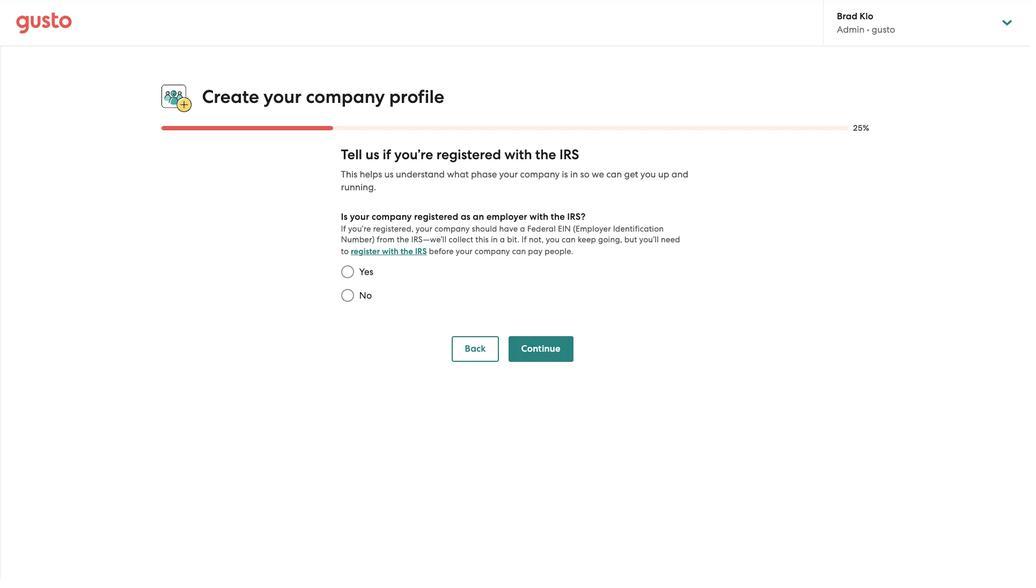 Task type: locate. For each thing, give the bounding box(es) containing it.
federal
[[527, 224, 556, 234]]

0 horizontal spatial you
[[546, 235, 560, 245]]

1 horizontal spatial if
[[522, 235, 527, 245]]

in right is
[[570, 169, 578, 180]]

us left if
[[366, 147, 379, 163]]

a left the bit.
[[500, 235, 505, 245]]

if
[[341, 224, 346, 234], [522, 235, 527, 245]]

No radio
[[336, 284, 359, 308]]

collect
[[449, 235, 473, 245]]

the down registered,
[[397, 235, 409, 245]]

can down ein
[[562, 235, 576, 245]]

1 horizontal spatial can
[[562, 235, 576, 245]]

you inside if you're registered, your company should have a federal ein (employer identification number) from the irs—we'll collect this in a bit. if not, you can keep going, but you'll need to
[[546, 235, 560, 245]]

a
[[520, 224, 525, 234], [500, 235, 505, 245]]

create your company profile
[[202, 86, 444, 108]]

1 vertical spatial registered
[[414, 212, 459, 223]]

•
[[867, 24, 870, 35]]

the
[[535, 147, 556, 163], [551, 212, 565, 223], [397, 235, 409, 245], [401, 247, 413, 257]]

1 horizontal spatial you're
[[394, 147, 433, 163]]

0 vertical spatial in
[[570, 169, 578, 180]]

you
[[641, 169, 656, 180], [546, 235, 560, 245]]

the down the irs—we'll
[[401, 247, 413, 257]]

from
[[377, 235, 395, 245]]

1 horizontal spatial you
[[641, 169, 656, 180]]

can inside if you're registered, your company should have a federal ein (employer identification number) from the irs—we'll collect this in a bit. if not, you can keep going, but you'll need to
[[562, 235, 576, 245]]

if
[[383, 147, 391, 163]]

1 vertical spatial us
[[384, 169, 394, 180]]

if you're registered, your company should have a federal ein (employer identification number) from the irs—we'll collect this in a bit. if not, you can keep going, but you'll need to
[[341, 224, 680, 257]]

back
[[465, 344, 486, 355]]

1 horizontal spatial us
[[384, 169, 394, 180]]

up
[[658, 169, 669, 180]]

irs
[[560, 147, 579, 163], [415, 247, 427, 257]]

with up 'this helps us understand what phase your company is in so we can get you up and running.'
[[505, 147, 532, 163]]

this
[[341, 169, 358, 180]]

(employer
[[573, 224, 611, 234]]

with
[[505, 147, 532, 163], [530, 212, 549, 223], [382, 247, 399, 257]]

0 horizontal spatial a
[[500, 235, 505, 245]]

registered up the irs—we'll
[[414, 212, 459, 223]]

gusto
[[872, 24, 896, 35]]

can down the bit.
[[512, 247, 526, 257]]

helps
[[360, 169, 382, 180]]

0 horizontal spatial if
[[341, 224, 346, 234]]

a right have
[[520, 224, 525, 234]]

0 vertical spatial can
[[607, 169, 622, 180]]

have
[[499, 224, 518, 234]]

before
[[429, 247, 454, 257]]

1 vertical spatial in
[[491, 235, 498, 245]]

you're
[[394, 147, 433, 163], [348, 224, 371, 234]]

klo
[[860, 11, 874, 22]]

need
[[661, 235, 680, 245]]

your right is
[[350, 212, 369, 223]]

1 horizontal spatial a
[[520, 224, 525, 234]]

is
[[341, 212, 348, 223]]

if right the bit.
[[522, 235, 527, 245]]

your down collect
[[456, 247, 473, 257]]

2 horizontal spatial can
[[607, 169, 622, 180]]

1 horizontal spatial irs
[[560, 147, 579, 163]]

if down is
[[341, 224, 346, 234]]

us
[[366, 147, 379, 163], [384, 169, 394, 180]]

us inside 'this helps us understand what phase your company is in so we can get you up and running.'
[[384, 169, 394, 180]]

this
[[476, 235, 489, 245]]

keep
[[578, 235, 596, 245]]

0 vertical spatial you
[[641, 169, 656, 180]]

0 vertical spatial registered
[[437, 147, 501, 163]]

1 vertical spatial you
[[546, 235, 560, 245]]

you're up 'number)'
[[348, 224, 371, 234]]

your
[[264, 86, 302, 108], [499, 169, 518, 180], [350, 212, 369, 223], [416, 224, 433, 234], [456, 247, 473, 257]]

employer
[[487, 212, 527, 223]]

you're up understand
[[394, 147, 433, 163]]

with down from
[[382, 247, 399, 257]]

your right phase
[[499, 169, 518, 180]]

irs down the irs—we'll
[[415, 247, 427, 257]]

phase
[[471, 169, 497, 180]]

register
[[351, 247, 380, 257]]

understand
[[396, 169, 445, 180]]

in right this at the left of page
[[491, 235, 498, 245]]

irs up is
[[560, 147, 579, 163]]

1 vertical spatial can
[[562, 235, 576, 245]]

company
[[306, 86, 385, 108], [520, 169, 560, 180], [372, 212, 412, 223], [435, 224, 470, 234], [475, 247, 510, 257]]

0 horizontal spatial irs
[[415, 247, 427, 257]]

1 vertical spatial you're
[[348, 224, 371, 234]]

0 vertical spatial us
[[366, 147, 379, 163]]

1 horizontal spatial in
[[570, 169, 578, 180]]

us right helps
[[384, 169, 394, 180]]

0 horizontal spatial you're
[[348, 224, 371, 234]]

so
[[580, 169, 590, 180]]

registered
[[437, 147, 501, 163], [414, 212, 459, 223]]

with up federal
[[530, 212, 549, 223]]

can right we
[[607, 169, 622, 180]]

register with the irs link
[[351, 247, 427, 257]]

registered up what
[[437, 147, 501, 163]]

2 vertical spatial with
[[382, 247, 399, 257]]

people.
[[545, 247, 574, 257]]

you left up
[[641, 169, 656, 180]]

tell us if you're registered with the irs
[[341, 147, 579, 163]]

your up the irs—we'll
[[416, 224, 433, 234]]

yes
[[359, 267, 374, 278]]

2 vertical spatial can
[[512, 247, 526, 257]]

you up people.
[[546, 235, 560, 245]]

profile
[[389, 86, 444, 108]]

your right create
[[264, 86, 302, 108]]

but
[[624, 235, 637, 245]]

Yes radio
[[336, 260, 359, 284]]

the up ein
[[551, 212, 565, 223]]

can
[[607, 169, 622, 180], [562, 235, 576, 245], [512, 247, 526, 257]]

this helps us understand what phase your company is in so we can get you up and running.
[[341, 169, 689, 193]]

going,
[[598, 235, 622, 245]]

in
[[570, 169, 578, 180], [491, 235, 498, 245]]

irs?
[[567, 212, 586, 223]]

you inside 'this helps us understand what phase your company is in so we can get you up and running.'
[[641, 169, 656, 180]]

as
[[461, 212, 471, 223]]

1 vertical spatial a
[[500, 235, 505, 245]]

0 horizontal spatial us
[[366, 147, 379, 163]]

0 horizontal spatial in
[[491, 235, 498, 245]]

irs—we'll
[[411, 235, 447, 245]]

tell
[[341, 147, 362, 163]]

to
[[341, 247, 349, 257]]



Task type: vqa. For each thing, say whether or not it's contained in the screenshot.
Agent
no



Task type: describe. For each thing, give the bounding box(es) containing it.
ein
[[558, 224, 571, 234]]

should
[[472, 224, 497, 234]]

registered,
[[373, 224, 414, 234]]

is
[[562, 169, 568, 180]]

admin
[[837, 24, 865, 35]]

bit.
[[507, 235, 520, 245]]

the inside if you're registered, your company should have a federal ein (employer identification number) from the irs—we'll collect this in a bit. if not, you can keep going, but you'll need to
[[397, 235, 409, 245]]

can inside 'this helps us understand what phase your company is in so we can get you up and running.'
[[607, 169, 622, 180]]

0 horizontal spatial can
[[512, 247, 526, 257]]

is your company registered as an employer with the irs?
[[341, 212, 586, 223]]

pay
[[528, 247, 543, 257]]

running.
[[341, 182, 376, 193]]

in inside 'this helps us understand what phase your company is in so we can get you up and running.'
[[570, 169, 578, 180]]

your inside if you're registered, your company should have a federal ein (employer identification number) from the irs—we'll collect this in a bit. if not, you can keep going, but you'll need to
[[416, 224, 433, 234]]

identification
[[613, 224, 664, 234]]

not,
[[529, 235, 544, 245]]

the up 'this helps us understand what phase your company is in so we can get you up and running.'
[[535, 147, 556, 163]]

home image
[[16, 12, 72, 34]]

create
[[202, 86, 259, 108]]

brad
[[837, 11, 858, 22]]

and
[[672, 169, 689, 180]]

0 vertical spatial you're
[[394, 147, 433, 163]]

company inside 'this helps us understand what phase your company is in so we can get you up and running.'
[[520, 169, 560, 180]]

an
[[473, 212, 484, 223]]

25%
[[853, 124, 870, 133]]

1 vertical spatial with
[[530, 212, 549, 223]]

register with the irs before your company can pay people.
[[351, 247, 574, 257]]

in inside if you're registered, your company should have a federal ein (employer identification number) from the irs—we'll collect this in a bit. if not, you can keep going, but you'll need to
[[491, 235, 498, 245]]

get
[[624, 169, 638, 180]]

you're inside if you're registered, your company should have a federal ein (employer identification number) from the irs—we'll collect this in a bit. if not, you can keep going, but you'll need to
[[348, 224, 371, 234]]

brad klo admin • gusto
[[837, 11, 896, 35]]

continue button
[[509, 337, 574, 362]]

0 vertical spatial irs
[[560, 147, 579, 163]]

continue
[[521, 344, 561, 355]]

number)
[[341, 235, 375, 245]]

1 vertical spatial irs
[[415, 247, 427, 257]]

company inside if you're registered, your company should have a federal ein (employer identification number) from the irs—we'll collect this in a bit. if not, you can keep going, but you'll need to
[[435, 224, 470, 234]]

1 vertical spatial if
[[522, 235, 527, 245]]

0 vertical spatial if
[[341, 224, 346, 234]]

back link
[[452, 337, 499, 362]]

your inside 'this helps us understand what phase your company is in so we can get you up and running.'
[[499, 169, 518, 180]]

we
[[592, 169, 604, 180]]

0 vertical spatial with
[[505, 147, 532, 163]]

no
[[359, 290, 372, 301]]

what
[[447, 169, 469, 180]]

0 vertical spatial a
[[520, 224, 525, 234]]

you'll
[[639, 235, 659, 245]]



